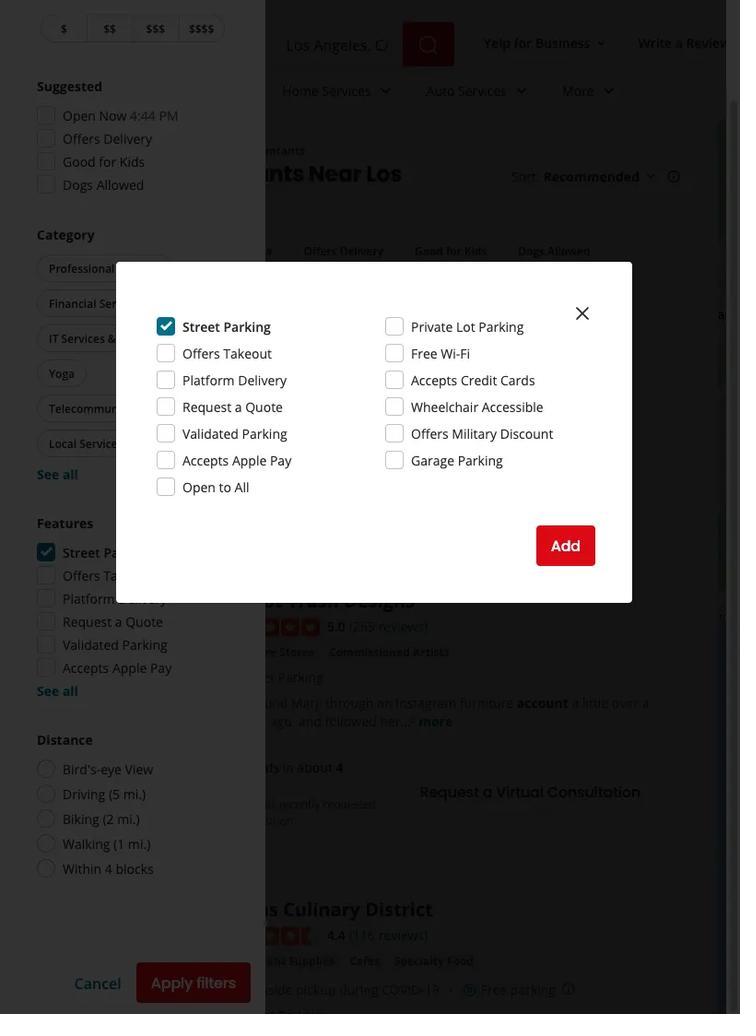 Task type: vqa. For each thing, say whether or not it's contained in the screenshot.
FISH
no



Task type: locate. For each thing, give the bounding box(es) containing it.
1 horizontal spatial validated parking
[[183, 425, 287, 442]]

accessible
[[482, 398, 544, 415]]

yelp
[[484, 34, 511, 51], [37, 143, 61, 158]]

services for 'local services' button on the left of the page
[[79, 436, 123, 451]]

1 vertical spatial good
[[415, 243, 443, 258]]

add
[[551, 536, 581, 557]]

group
[[37, 77, 229, 195], [33, 225, 229, 483], [37, 514, 229, 700]]

delivery up get
[[238, 371, 287, 389]]

24 chevron down v2 image inside auto services link
[[511, 80, 533, 102]]

0 horizontal spatial quote
[[126, 613, 163, 630]]

1 vertical spatial see all
[[37, 682, 78, 699]]

map region
[[514, 0, 741, 1014]]

0 horizontal spatial dogs
[[63, 176, 93, 193]]

free for wi-
[[411, 344, 438, 362]]

0 vertical spatial for
[[514, 34, 532, 51]]

3 24 chevron down v2 image from the left
[[598, 80, 620, 102]]

validated parking inside add dialog
[[183, 425, 287, 442]]

accepts apple pay up to
[[183, 451, 292, 469]]

option group
[[37, 730, 229, 881]]

see for category
[[37, 465, 59, 483]]

16 chevron down v2 image
[[594, 36, 609, 51]]

&
[[108, 331, 116, 346]]

pay left furniture at bottom left
[[150, 659, 172, 676]]

review
[[687, 34, 731, 51]]

dogs allowed up close image
[[519, 243, 590, 258]]

all right to
[[235, 478, 249, 496]]

delivery inside add dialog
[[238, 371, 287, 389]]

good up private
[[415, 243, 443, 258]]

4 down walking (1 mi.)
[[105, 860, 112, 877]]

0 horizontal spatial from
[[257, 345, 301, 371]]

for up lot
[[446, 243, 462, 258]]

1 horizontal spatial platform delivery
[[183, 371, 287, 389]]

for inside filters group
[[446, 243, 462, 258]]

all right 1
[[97, 243, 110, 258]]

1 vertical spatial open
[[216, 243, 245, 258]]

1 all from the top
[[63, 465, 78, 483]]

ago,
[[270, 713, 295, 730]]

see all for category
[[37, 465, 78, 483]]

0 horizontal spatial offers takeout
[[63, 567, 152, 584]]

1 horizontal spatial validated
[[183, 425, 239, 442]]

now
[[99, 107, 127, 124], [248, 243, 272, 258]]

0 horizontal spatial accepts
[[63, 659, 109, 676]]

free left 'wi-'
[[411, 344, 438, 362]]

furniture stores
[[224, 645, 314, 660]]

1 vertical spatial quote
[[126, 613, 163, 630]]

0 vertical spatial street parking
[[183, 318, 271, 335]]

takeout up its not trash designs image
[[104, 567, 152, 584]]

yelp left 16 chevron right v2 icon
[[37, 143, 61, 158]]

google image
[[723, 990, 741, 1014]]

0 vertical spatial now
[[99, 107, 127, 124]]

1 see all from the top
[[37, 465, 78, 483]]

accountants up the open now
[[161, 158, 304, 189]]

option group containing distance
[[37, 730, 229, 881]]

dogs down 16 chevron right v2 icon
[[63, 176, 93, 193]]

professional services
[[90, 143, 206, 158], [49, 261, 161, 276]]

services right home
[[322, 82, 371, 99]]

good for kids up angeles,
[[63, 153, 145, 170]]

open inside add dialog
[[183, 478, 216, 496]]

16 filter v2 image
[[53, 244, 67, 259]]

0 horizontal spatial and
[[225, 404, 248, 422]]

1 horizontal spatial good
[[415, 243, 443, 258]]

allowed inside button
[[548, 243, 590, 258]]

0 vertical spatial all
[[97, 243, 110, 258]]

see all down local
[[37, 465, 78, 483]]

yelp inside button
[[484, 34, 511, 51]]

curbside pickup during covid-19
[[239, 981, 440, 999]]

1 vertical spatial professional services
[[49, 261, 161, 276]]

add button
[[536, 526, 596, 566]]

0 vertical spatial accepts apple pay
[[183, 451, 292, 469]]

open down suggested
[[63, 107, 96, 124]]

from right "help"
[[303, 404, 333, 422]]

consultation
[[548, 782, 641, 803]]

2 horizontal spatial open
[[216, 243, 245, 258]]

offers takeout down features
[[63, 567, 152, 584]]

request a virtual consultation
[[420, 782, 641, 803]]

street down features
[[63, 544, 100, 561]]

0 vertical spatial platform
[[183, 371, 235, 389]]

"i
[[241, 694, 249, 712]]

services up it services & computer repair
[[99, 296, 143, 311]]

takeout right repair
[[223, 344, 272, 362]]

platform delivery down the estimates
[[183, 371, 287, 389]]

0 horizontal spatial dogs allowed
[[63, 176, 144, 193]]

validated parking
[[183, 425, 287, 442], [63, 636, 168, 653]]

request inside request a virtual consultation button
[[420, 782, 479, 803]]

account
[[517, 694, 569, 712]]

open inside button
[[216, 243, 245, 258]]

marji
[[291, 694, 322, 712]]

street parking down furniture stores "button"
[[239, 669, 323, 686]]

a inside 8 locals recently requested a consultation
[[220, 813, 227, 828]]

all for features
[[63, 682, 78, 699]]

price
[[111, 345, 158, 371]]

24 chevron down v2 image right more
[[598, 80, 620, 102]]

2 see from the top
[[37, 682, 59, 699]]

professional
[[90, 143, 158, 158], [49, 261, 115, 276]]

see for features
[[37, 682, 59, 699]]

1 vertical spatial yelp
[[37, 143, 61, 158]]

1 vertical spatial accepts apple pay
[[63, 659, 172, 676]]

services down us at the left
[[79, 436, 123, 451]]

1 vertical spatial kids
[[465, 243, 487, 258]]

24 chevron down v2 image down the yelp for business
[[511, 80, 533, 102]]

0 horizontal spatial kids
[[120, 153, 145, 170]]

1 horizontal spatial good for kids
[[415, 243, 487, 258]]

1 vertical spatial from
[[303, 404, 333, 422]]

accountants inside top 10 best accountants near los angeles, california
[[161, 158, 304, 189]]

1 vertical spatial dogs
[[519, 243, 545, 258]]

2 horizontal spatial request
[[420, 782, 479, 803]]

accepts apple pay up distance
[[63, 659, 172, 676]]

professional services down 1 all
[[49, 261, 161, 276]]

street parking inside group
[[63, 544, 151, 561]]

allowed up close image
[[548, 243, 590, 258]]

(116 reviews)
[[349, 927, 428, 944]]

1 horizontal spatial 4
[[336, 759, 343, 776]]

5.0 link
[[327, 616, 346, 636]]

1 horizontal spatial apple
[[232, 451, 267, 469]]

1 reviews) from the top
[[379, 618, 428, 635]]

0 vertical spatial accepts
[[411, 371, 458, 389]]

offers inside "button"
[[304, 243, 337, 258]]

1 vertical spatial now
[[248, 243, 272, 258]]

(1
[[113, 835, 125, 853]]

16 shipping v2 image
[[220, 983, 235, 998]]

0 vertical spatial all
[[63, 465, 78, 483]]

offers delivery inside group
[[63, 130, 152, 147]]

1 horizontal spatial allowed
[[548, 243, 590, 258]]

offers delivery down near
[[304, 243, 384, 258]]

1 vertical spatial and
[[299, 713, 322, 730]]

1 horizontal spatial offers takeout
[[183, 344, 272, 362]]

see all for features
[[37, 682, 78, 699]]

1 horizontal spatial dogs allowed
[[519, 243, 590, 258]]

professional services inside button
[[49, 261, 161, 276]]

0 vertical spatial professional services
[[90, 143, 206, 158]]

surfas culinary district image
[[60, 896, 198, 1014]]

1 horizontal spatial street
[[183, 318, 220, 335]]

group containing category
[[33, 225, 229, 483]]

her..."
[[380, 713, 416, 730]]

services up financial services
[[118, 261, 161, 276]]

see all button up distance
[[37, 682, 78, 699]]

2 vertical spatial open
[[183, 478, 216, 496]]

see up distance
[[37, 682, 59, 699]]

1 vertical spatial offers delivery
[[304, 243, 384, 258]]

get
[[83, 480, 108, 501]]

responds in about
[[220, 759, 336, 776]]

private
[[411, 318, 453, 335]]

open inside group
[[63, 107, 96, 124]]

1 horizontal spatial kids
[[465, 243, 487, 258]]

its not trash designs link
[[220, 587, 415, 613]]

0 vertical spatial takeout
[[223, 344, 272, 362]]

1 see from the top
[[37, 465, 59, 483]]

professional down open now 4:44 pm
[[90, 143, 158, 158]]

platform down features
[[63, 590, 115, 607]]

1 24 chevron down v2 image from the left
[[375, 80, 397, 102]]

from left local
[[257, 345, 301, 371]]

district
[[365, 896, 433, 922]]

services left '&'
[[61, 331, 105, 346]]

more link
[[548, 66, 635, 120]]

about right us at the left
[[110, 404, 145, 422]]

all inside add dialog
[[235, 478, 249, 496]]

services inside "button"
[[99, 296, 143, 311]]

yelp up auto services link
[[484, 34, 511, 51]]

garage
[[411, 451, 455, 469]]

a little over a year ago, and followed her..."
[[241, 694, 650, 730]]

$$$
[[146, 21, 165, 36]]

good for kids up lot
[[415, 243, 487, 258]]

1 vertical spatial about
[[297, 759, 333, 776]]

apply filters
[[151, 973, 236, 994]]

0 horizontal spatial pay
[[150, 659, 172, 676]]

2 24 chevron down v2 image from the left
[[511, 80, 533, 102]]

0 horizontal spatial all
[[97, 243, 110, 258]]

for right 16 chevron right v2 icon
[[99, 153, 116, 170]]

4 up requested at bottom
[[336, 759, 343, 776]]

mi.) for biking (2 mi.)
[[117, 810, 140, 828]]

accepts inside group
[[63, 659, 109, 676]]

write a review
[[639, 34, 731, 51]]

1 vertical spatial street parking
[[63, 544, 151, 561]]

2 see all button from the top
[[37, 682, 78, 699]]

pay down "help"
[[270, 451, 292, 469]]

street parking down features
[[63, 544, 151, 561]]

0 vertical spatial dogs
[[63, 176, 93, 193]]

instagram
[[396, 694, 457, 712]]

dogs allowed down 16 chevron right v2 icon
[[63, 176, 144, 193]]

kids up private lot parking
[[465, 243, 487, 258]]

sort:
[[512, 168, 540, 185]]

view
[[125, 760, 153, 778]]

0 vertical spatial offers delivery
[[63, 130, 152, 147]]

4 inside the 4 hours
[[336, 759, 343, 776]]

1 vertical spatial takeout
[[104, 567, 152, 584]]

1 vertical spatial platform
[[63, 590, 115, 607]]

pay
[[270, 451, 292, 469], [150, 659, 172, 676]]

0 vertical spatial good for kids
[[63, 153, 145, 170]]

0 vertical spatial 4
[[336, 759, 343, 776]]

0 horizontal spatial takeout
[[104, 567, 152, 584]]

for left business
[[514, 34, 532, 51]]

1 horizontal spatial open
[[183, 478, 216, 496]]

24 chevron down v2 image inside home services link
[[375, 80, 397, 102]]

free inside add dialog
[[411, 344, 438, 362]]

0 vertical spatial mi.)
[[123, 785, 146, 803]]

furniture
[[224, 645, 277, 660]]

0 vertical spatial offers takeout
[[183, 344, 272, 362]]

takeout inside add dialog
[[223, 344, 272, 362]]

accepts down free wi-fi
[[411, 371, 458, 389]]

quote
[[245, 398, 283, 415], [126, 613, 163, 630]]

1 vertical spatial accepts
[[183, 451, 229, 469]]

all for category
[[63, 465, 78, 483]]

kids right "10"
[[120, 153, 145, 170]]

reviews) up commissioned artists
[[379, 618, 428, 635]]

local
[[305, 345, 349, 371]]

1 see all button from the top
[[37, 465, 78, 483]]

street up the estimates
[[183, 318, 220, 335]]

0 horizontal spatial 24 chevron down v2 image
[[375, 80, 397, 102]]

accepts up distance
[[63, 659, 109, 676]]

responds
[[220, 759, 279, 776]]

requested
[[323, 797, 376, 812]]

search image
[[418, 34, 440, 56]]

0 vertical spatial pay
[[270, 451, 292, 469]]

professionals
[[68, 371, 191, 396]]

offers takeout inside add dialog
[[183, 344, 272, 362]]

request inside group
[[63, 613, 112, 630]]

0 horizontal spatial 4
[[105, 860, 112, 877]]

discount
[[500, 425, 554, 442]]

now inside button
[[248, 243, 272, 258]]

street inside add dialog
[[183, 318, 220, 335]]

0 horizontal spatial offers delivery
[[63, 130, 152, 147]]

offers right open now button
[[304, 243, 337, 258]]

0 vertical spatial good
[[63, 153, 96, 170]]

all
[[63, 465, 78, 483], [63, 682, 78, 699]]

(116 reviews) link
[[349, 925, 428, 945]]

a
[[676, 34, 683, 51], [235, 398, 242, 415], [115, 613, 122, 630], [572, 694, 579, 712], [642, 694, 650, 712], [483, 782, 493, 803], [220, 813, 227, 828]]

now down top 10 best accountants near los angeles, california
[[248, 243, 272, 258]]

now left '4:44'
[[99, 107, 127, 124]]

platform down the estimates
[[183, 371, 235, 389]]

mi.)
[[123, 785, 146, 803], [117, 810, 140, 828], [128, 835, 151, 853]]

24 chevron down v2 image inside more link
[[598, 80, 620, 102]]

local services
[[49, 436, 123, 451]]

0 horizontal spatial validated
[[63, 636, 119, 653]]

specialty
[[395, 954, 444, 969]]

yoga
[[49, 366, 75, 381]]

write
[[639, 34, 672, 51]]

open down california
[[216, 243, 245, 258]]

kids inside button
[[465, 243, 487, 258]]

0 vertical spatial open
[[63, 107, 96, 124]]

see all button down local
[[37, 465, 78, 483]]

a inside group
[[115, 613, 122, 630]]

apple inside add dialog
[[232, 451, 267, 469]]

allowed down professional services link
[[96, 176, 144, 193]]

all up distance
[[63, 682, 78, 699]]

16 info v2 image
[[667, 169, 682, 184]]

services for home services link
[[322, 82, 371, 99]]

0 vertical spatial allowed
[[96, 176, 144, 193]]

0 vertical spatial from
[[257, 345, 301, 371]]

0 vertical spatial group
[[37, 77, 229, 195]]

2 horizontal spatial street
[[239, 669, 275, 686]]

services down pm
[[161, 143, 206, 158]]

professional services down '4:44'
[[90, 143, 206, 158]]

specialty food button
[[391, 952, 478, 971]]

0 vertical spatial and
[[225, 404, 248, 422]]

allowed
[[96, 176, 144, 193], [548, 243, 590, 258]]

2 see all from the top
[[37, 682, 78, 699]]

4.4
[[327, 927, 346, 944]]

1 horizontal spatial request
[[183, 398, 232, 415]]

a inside button
[[483, 782, 493, 803]]

1 horizontal spatial from
[[303, 404, 333, 422]]

1 horizontal spatial for
[[446, 243, 462, 258]]

1 vertical spatial street
[[63, 544, 100, 561]]

1 horizontal spatial all
[[235, 478, 249, 496]]

1 horizontal spatial quote
[[245, 398, 283, 415]]

request inside add dialog
[[183, 398, 232, 415]]

accountants
[[236, 143, 305, 158], [161, 158, 304, 189]]

filters
[[197, 973, 236, 994]]

free right 16 parking v2 icon at the bottom right
[[481, 981, 507, 999]]

free inside free price estimates from local tax professionals tell us about your project and get help from sponsored businesses.
[[68, 345, 107, 371]]

us
[[93, 404, 107, 422]]

mi.) right (1
[[128, 835, 151, 853]]

angeles,
[[37, 188, 133, 218]]

pay inside add dialog
[[270, 451, 292, 469]]

0 horizontal spatial now
[[99, 107, 127, 124]]

delivery
[[104, 130, 152, 147], [340, 243, 384, 258], [238, 371, 287, 389], [118, 590, 167, 607]]

reviews) down the district
[[379, 927, 428, 944]]

0 vertical spatial quote
[[245, 398, 283, 415]]

services right auto
[[458, 82, 507, 99]]

food
[[447, 954, 474, 969]]

free left '&'
[[68, 345, 107, 371]]

yelp for yelp for business
[[484, 34, 511, 51]]

services for auto services link
[[458, 82, 507, 99]]

project
[[180, 404, 222, 422]]

street parking up the estimates
[[183, 318, 271, 335]]

top
[[37, 158, 78, 189]]

0 vertical spatial yelp
[[484, 34, 511, 51]]

offers military discount
[[411, 425, 554, 442]]

offers takeout up project
[[183, 344, 272, 362]]

1 vertical spatial apple
[[112, 659, 147, 676]]

1 vertical spatial allowed
[[548, 243, 590, 258]]

0 vertical spatial about
[[110, 404, 145, 422]]

covid-
[[382, 981, 425, 999]]

it
[[49, 331, 59, 346]]

cafes link
[[346, 952, 384, 971]]

local
[[49, 436, 77, 451]]

2 reviews) from the top
[[379, 927, 428, 944]]

delivery down "los"
[[340, 243, 384, 258]]

all left get
[[63, 465, 78, 483]]

takeout
[[223, 344, 272, 362], [104, 567, 152, 584]]

info icon image
[[562, 982, 576, 996], [562, 982, 576, 996]]

over
[[612, 694, 639, 712]]

and left get
[[225, 404, 248, 422]]

see all up distance
[[37, 682, 78, 699]]

consultation
[[229, 813, 293, 828]]

professional down 1
[[49, 261, 115, 276]]

good for kids
[[63, 153, 145, 170], [415, 243, 487, 258]]

1 vertical spatial see
[[37, 682, 59, 699]]

dogs inside button
[[519, 243, 545, 258]]

mi.) right the (5
[[123, 785, 146, 803]]

recently
[[279, 797, 320, 812]]

about right in at the left of page
[[297, 759, 333, 776]]

2 all from the top
[[63, 682, 78, 699]]

2 horizontal spatial for
[[514, 34, 532, 51]]

mi.) right (2
[[117, 810, 140, 828]]

and inside free price estimates from local tax professionals tell us about your project and get help from sponsored businesses.
[[225, 404, 248, 422]]

see down local
[[37, 465, 59, 483]]

1 horizontal spatial now
[[248, 243, 272, 258]]

surfas culinary district link
[[220, 896, 433, 922]]

services for professional services button on the top of the page
[[118, 261, 161, 276]]

top 10 best accountants near los angeles, california
[[37, 158, 402, 218]]

1 vertical spatial all
[[235, 478, 249, 496]]

eye
[[101, 760, 122, 778]]

open left to
[[183, 478, 216, 496]]

platform delivery down features
[[63, 590, 167, 607]]

cancel button
[[74, 973, 122, 993]]

dogs down sort:
[[519, 243, 545, 258]]

help
[[274, 404, 300, 422]]

accepts up open to all
[[183, 451, 229, 469]]

24 chevron down v2 image left auto
[[375, 80, 397, 102]]

street down furniture at bottom left
[[239, 669, 275, 686]]

cafes
[[350, 954, 380, 969]]

filters group
[[37, 236, 606, 265]]

1 vertical spatial dogs allowed
[[519, 243, 590, 258]]

open for open now
[[216, 243, 245, 258]]

0 horizontal spatial platform
[[63, 590, 115, 607]]

0 vertical spatial see all
[[37, 465, 78, 483]]

trash
[[288, 587, 339, 613]]

and down marji
[[299, 713, 322, 730]]

offers delivery down open now 4:44 pm
[[63, 130, 152, 147]]

walking (1 mi.)
[[63, 835, 151, 853]]

16 chevron right v2 image
[[68, 144, 83, 158]]

good right yelp link
[[63, 153, 96, 170]]

None search field
[[140, 22, 458, 66]]

business
[[536, 34, 591, 51]]

dogs
[[63, 176, 93, 193], [519, 243, 545, 258]]

24 chevron down v2 image
[[375, 80, 397, 102], [511, 80, 533, 102], [598, 80, 620, 102]]



Task type: describe. For each thing, give the bounding box(es) containing it.
1 vertical spatial 4
[[105, 860, 112, 877]]

0 horizontal spatial apple
[[112, 659, 147, 676]]

group containing features
[[37, 514, 229, 700]]

commissioned artists link
[[326, 643, 453, 662]]

within 4 blocks
[[63, 860, 154, 877]]

home
[[282, 82, 319, 99]]

1 vertical spatial offers takeout
[[63, 567, 152, 584]]

allowed inside group
[[96, 176, 144, 193]]

fi
[[460, 344, 470, 362]]

in
[[283, 759, 294, 776]]

and inside "a little over a year ago, and followed her...""
[[299, 713, 322, 730]]

bird's-eye view
[[63, 760, 153, 778]]

street inside group
[[63, 544, 100, 561]]

1 vertical spatial pay
[[150, 659, 172, 676]]

4.4 star rating image
[[220, 927, 320, 946]]

(116
[[349, 927, 375, 944]]

(265 reviews)
[[349, 618, 428, 635]]

little
[[583, 694, 609, 712]]

credit
[[461, 371, 497, 389]]

see all button for features
[[37, 682, 78, 699]]

1 all
[[83, 243, 110, 258]]

distance
[[37, 731, 93, 748]]

24 chevron down v2 image for home services
[[375, 80, 397, 102]]

good for kids inside button
[[415, 243, 487, 258]]

more
[[419, 713, 453, 730]]

$$$ button
[[132, 14, 178, 42]]

services for it services & computer repair button
[[61, 331, 105, 346]]

(5
[[109, 785, 120, 803]]

telecommunications button
[[37, 395, 172, 422]]

free for price
[[68, 345, 107, 371]]

close image
[[572, 303, 594, 325]]

platform inside group
[[63, 590, 115, 607]]

open to all
[[183, 478, 249, 496]]

1
[[83, 244, 88, 256]]

4 hours
[[220, 759, 343, 795]]

get started button
[[68, 470, 179, 511]]

commissioned artists button
[[326, 643, 453, 662]]

mi.) for walking (1 mi.)
[[128, 835, 151, 853]]

supplies
[[289, 954, 335, 969]]

(265
[[349, 618, 375, 635]]

validated inside add dialog
[[183, 425, 239, 442]]

california
[[137, 188, 246, 218]]

dogs allowed button
[[507, 236, 602, 265]]

driving (5 mi.)
[[63, 785, 146, 803]]

4:44
[[130, 107, 156, 124]]

offers down features
[[63, 567, 100, 584]]

virtual
[[496, 782, 544, 803]]

accepts apple pay inside add dialog
[[183, 451, 292, 469]]

about inside free price estimates from local tax professionals tell us about your project and get help from sponsored businesses.
[[110, 404, 145, 422]]

specialty food link
[[391, 952, 478, 971]]

1 horizontal spatial about
[[297, 759, 333, 776]]

a inside dialog
[[235, 398, 242, 415]]

restaurant
[[224, 954, 286, 969]]

furniture
[[460, 694, 514, 712]]

specialty food
[[395, 954, 474, 969]]

good for kids button
[[403, 236, 499, 265]]

local services button
[[37, 430, 135, 457]]

request a virtual consultation button
[[403, 772, 658, 813]]

0 horizontal spatial validated parking
[[63, 636, 168, 653]]

cards
[[501, 371, 535, 389]]

reviews) for its not trash designs
[[379, 618, 428, 635]]

dogs allowed inside button
[[519, 243, 590, 258]]

now for open now 4:44 pm
[[99, 107, 127, 124]]

24 chevron down v2 image for auto services
[[511, 80, 533, 102]]

0 horizontal spatial good
[[63, 153, 96, 170]]

near
[[309, 158, 362, 189]]

restaurant supplies button
[[220, 952, 339, 971]]

all inside filters group
[[97, 243, 110, 258]]

add dialog
[[0, 0, 741, 1014]]

request a quote inside add dialog
[[183, 398, 283, 415]]

dogs inside group
[[63, 176, 93, 193]]

furniture stores link
[[220, 643, 318, 662]]

24 chevron down v2 image for more
[[598, 80, 620, 102]]

street parking inside add dialog
[[183, 318, 271, 335]]

services for financial services "button"
[[99, 296, 143, 311]]

0 vertical spatial dogs allowed
[[63, 176, 144, 193]]

open now
[[216, 243, 272, 258]]

category
[[37, 225, 95, 243]]

wheelchair accessible
[[411, 398, 544, 415]]

delivery down open now 4:44 pm
[[104, 130, 152, 147]]

delivery left its
[[118, 590, 167, 607]]

2 vertical spatial street parking
[[239, 669, 323, 686]]

blocks
[[116, 860, 154, 877]]

platform delivery inside add dialog
[[183, 371, 287, 389]]

quote inside add dialog
[[245, 398, 283, 415]]

an
[[377, 694, 392, 712]]

cancel
[[74, 973, 122, 993]]

good for kids inside group
[[63, 153, 145, 170]]

biking (2 mi.)
[[63, 810, 140, 828]]

$$$$ button
[[178, 14, 225, 42]]

furniture stores button
[[220, 643, 318, 662]]

0 horizontal spatial platform delivery
[[63, 590, 167, 607]]

lot
[[456, 318, 475, 335]]

accepts apple pay inside group
[[63, 659, 172, 676]]

reviews) for surfas culinary district
[[379, 927, 428, 944]]

16 parking v2 image
[[462, 983, 477, 998]]

now for open now
[[248, 243, 272, 258]]

write a review link
[[631, 26, 738, 59]]

0 vertical spatial professional
[[90, 143, 158, 158]]

mi.) for driving (5 mi.)
[[123, 785, 146, 803]]

5.0
[[327, 618, 346, 635]]

through
[[325, 694, 374, 712]]

auto
[[427, 82, 455, 99]]

open now 4:44 pm
[[63, 107, 178, 124]]

0 horizontal spatial request a quote
[[63, 613, 163, 630]]

offers right computer
[[183, 344, 220, 362]]

offers delivery inside "button"
[[304, 243, 384, 258]]

good inside button
[[415, 243, 443, 258]]

get
[[251, 404, 270, 422]]

repair
[[175, 331, 210, 346]]

home services link
[[268, 66, 412, 120]]

quote inside group
[[126, 613, 163, 630]]

it services & computer repair button
[[37, 325, 222, 352]]

open for open to all
[[183, 478, 216, 496]]

parking
[[511, 981, 556, 999]]

restaurant supplies link
[[220, 952, 339, 971]]

see all button for category
[[37, 465, 78, 483]]

it services & computer repair
[[49, 331, 210, 346]]

wheelchair
[[411, 398, 479, 415]]

year
[[241, 713, 267, 730]]

its
[[220, 587, 244, 613]]

1 horizontal spatial accepts
[[183, 451, 229, 469]]

professional inside button
[[49, 261, 115, 276]]

driving
[[63, 785, 105, 803]]

accountants down home
[[236, 143, 305, 158]]

not
[[248, 587, 283, 613]]

platform inside add dialog
[[183, 371, 235, 389]]

curbside
[[239, 981, 293, 999]]

offers right yelp link
[[63, 130, 100, 147]]

kids inside group
[[120, 153, 145, 170]]

more link
[[419, 713, 453, 730]]

garage parking
[[411, 451, 503, 469]]

offers up garage
[[411, 425, 449, 442]]

2 horizontal spatial accepts
[[411, 371, 458, 389]]

8
[[238, 797, 244, 812]]

5 star rating image
[[220, 618, 320, 637]]

designs
[[344, 587, 415, 613]]

its not trash designs image
[[60, 587, 198, 726]]

followed
[[325, 713, 377, 730]]

delivery inside 'offers delivery' "button"
[[340, 243, 384, 258]]

yelp for yelp link
[[37, 143, 61, 158]]

business categories element
[[140, 66, 741, 120]]

free for parking
[[481, 981, 507, 999]]

computer
[[119, 331, 173, 346]]

cafes button
[[346, 952, 384, 971]]

free price estimates from local tax professionals image
[[514, 366, 606, 458]]

professional services link
[[90, 143, 206, 158]]

2 vertical spatial street
[[239, 669, 275, 686]]

open for open now 4:44 pm
[[63, 107, 96, 124]]

0 horizontal spatial for
[[99, 153, 116, 170]]

group containing suggested
[[37, 77, 229, 195]]

8 locals recently requested a consultation
[[220, 797, 376, 828]]



